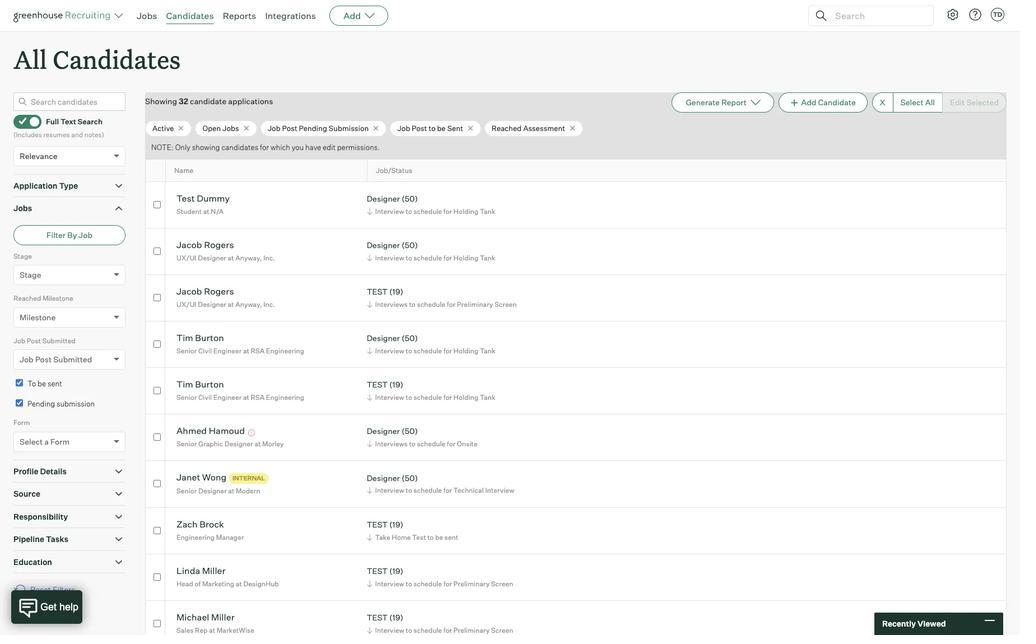 Task type: locate. For each thing, give the bounding box(es) containing it.
schedule inside designer (50) interviews to schedule for onsite
[[417, 440, 446, 448]]

1 tim from the top
[[177, 333, 193, 344]]

3 (19) from the top
[[390, 521, 404, 530]]

for for designer's jacob rogers link's interview to schedule for holding tank link
[[444, 254, 452, 262]]

0 vertical spatial anyway,
[[236, 254, 262, 262]]

2 interviews from the top
[[375, 440, 408, 448]]

0 vertical spatial tim burton link
[[177, 333, 224, 346]]

1 anyway, from the top
[[236, 254, 262, 262]]

miller up marketing
[[202, 566, 226, 577]]

test (19) interview to schedule for preliminary screen for michael miller
[[367, 614, 514, 635]]

0 vertical spatial select
[[901, 98, 924, 107]]

rsa
[[251, 347, 265, 355], [251, 394, 265, 402]]

rsa for designer (50)
[[251, 347, 265, 355]]

relevance option
[[20, 151, 58, 161]]

to inside designer (50) interviews to schedule for onsite
[[410, 440, 416, 448]]

test inside the "test (19) interviews to schedule for preliminary screen"
[[367, 287, 388, 297]]

2 ux/ui from the top
[[177, 300, 197, 309]]

0 vertical spatial jacob rogers link
[[177, 240, 234, 253]]

for inside designer (50) interviews to schedule for onsite
[[447, 440, 456, 448]]

anyway, for designer (50)
[[236, 254, 262, 262]]

all right x on the top right
[[926, 98, 936, 107]]

technical
[[454, 487, 484, 495]]

rogers
[[204, 240, 234, 251], [204, 286, 234, 297]]

be right 'to'
[[38, 380, 46, 389]]

ahmed hamoud has been in onsite for more than 21 days image
[[247, 430, 257, 437]]

marketing
[[202, 580, 234, 589]]

1 horizontal spatial select
[[901, 98, 924, 107]]

Search text field
[[833, 8, 924, 24]]

test
[[177, 193, 195, 204], [413, 534, 426, 542]]

reached for reached milestone
[[13, 294, 41, 303]]

to inside test (19) interview to schedule for holding tank
[[406, 394, 412, 402]]

1 vertical spatial select
[[20, 437, 43, 447]]

inc. for test (19)
[[264, 300, 275, 309]]

1 vertical spatial anyway,
[[236, 300, 262, 309]]

form down pending submission checkbox
[[13, 419, 30, 427]]

ahmed hamoud
[[177, 426, 245, 437]]

designer (50) interview to schedule for holding tank up the "test (19) interviews to schedule for preliminary screen"
[[367, 241, 496, 262]]

2 inc. from the top
[[264, 300, 275, 309]]

1 vertical spatial add
[[802, 98, 817, 107]]

select left a
[[20, 437, 43, 447]]

1 vertical spatial tim
[[177, 379, 193, 390]]

2 (19) from the top
[[390, 380, 404, 390]]

engineer for test
[[214, 394, 242, 402]]

post up 'to'
[[27, 337, 41, 345]]

reset filters button
[[13, 580, 81, 601]]

0 vertical spatial sent
[[48, 380, 62, 389]]

2 interview to schedule for preliminary screen link from the top
[[365, 626, 517, 636]]

submitted up to be sent
[[53, 355, 92, 365]]

miller up marketwise
[[211, 612, 235, 624]]

modern
[[236, 487, 260, 496]]

post
[[282, 124, 298, 133], [412, 124, 427, 133], [27, 337, 41, 345], [35, 355, 52, 365]]

interview to schedule for holding tank link down job/status
[[365, 206, 499, 217]]

permissions.
[[337, 143, 380, 152]]

2 jacob from the top
[[177, 286, 202, 297]]

be
[[438, 124, 446, 133], [38, 380, 46, 389], [436, 534, 443, 542]]

select
[[901, 98, 924, 107], [20, 437, 43, 447]]

2 vertical spatial be
[[436, 534, 443, 542]]

interviews inside the "test (19) interviews to schedule for preliminary screen"
[[375, 300, 408, 309]]

1 horizontal spatial form
[[50, 437, 70, 447]]

candidates down the jobs link
[[53, 43, 181, 76]]

2 vertical spatial screen
[[492, 627, 514, 635]]

janet wong
[[177, 472, 227, 484]]

preliminary inside the "test (19) interviews to schedule for preliminary screen"
[[457, 300, 494, 309]]

5 (50) from the top
[[402, 474, 418, 483]]

preliminary for michael miller
[[454, 627, 490, 635]]

5 test from the top
[[367, 614, 388, 623]]

for inside the "test (19) interviews to schedule for preliminary screen"
[[447, 300, 456, 309]]

1 test (19) interview to schedule for preliminary screen from the top
[[367, 567, 514, 589]]

pending up 'have'
[[299, 124, 327, 133]]

rogers for designer
[[204, 240, 234, 251]]

0 vertical spatial submitted
[[42, 337, 76, 345]]

1 jacob rogers link from the top
[[177, 240, 234, 253]]

tim burton senior civil engineer at rsa engineering for designer (50)
[[177, 333, 304, 355]]

4 interview to schedule for holding tank link from the top
[[365, 392, 499, 403]]

test inside test (19) interview to schedule for holding tank
[[367, 380, 388, 390]]

1 vertical spatial screen
[[492, 580, 514, 589]]

recently viewed
[[883, 620, 947, 629]]

1 horizontal spatial pending
[[299, 124, 327, 133]]

1 holding from the top
[[454, 207, 479, 216]]

interview to schedule for holding tank link for tim burton link corresponding to test (19)
[[365, 392, 499, 403]]

civil for test (19)
[[199, 394, 212, 402]]

interviews to schedule for onsite link
[[365, 439, 481, 450]]

0 vertical spatial jobs
[[137, 10, 157, 21]]

2 tank from the top
[[480, 254, 496, 262]]

reached assessment
[[492, 124, 566, 133]]

1 jacob from the top
[[177, 240, 202, 251]]

viewed
[[918, 620, 947, 629]]

interview to schedule for holding tank link up test (19) interview to schedule for holding tank
[[365, 346, 499, 357]]

interview to schedule for holding tank link up the "test (19) interviews to schedule for preliminary screen"
[[365, 253, 499, 263]]

burton
[[195, 333, 224, 344], [195, 379, 224, 390]]

to
[[27, 380, 36, 389]]

reached down stage element at the top of the page
[[13, 294, 41, 303]]

1 rogers from the top
[[204, 240, 234, 251]]

active
[[153, 124, 174, 133]]

candidate
[[819, 98, 857, 107]]

anyway, for test (19)
[[236, 300, 262, 309]]

at inside the linda miller head of marketing at designhub
[[236, 580, 242, 589]]

1 vertical spatial form
[[50, 437, 70, 447]]

1 horizontal spatial test
[[413, 534, 426, 542]]

1 vertical spatial rogers
[[204, 286, 234, 297]]

test (19) interview to schedule for preliminary screen for linda miller
[[367, 567, 514, 589]]

tim burton senior civil engineer at rsa engineering for test (19)
[[177, 379, 304, 402]]

2 tim burton senior civil engineer at rsa engineering from the top
[[177, 379, 304, 402]]

of
[[195, 580, 201, 589]]

(19) inside the "test (19) interviews to schedule for preliminary screen"
[[390, 287, 404, 297]]

a
[[44, 437, 49, 447]]

1 vertical spatial submitted
[[53, 355, 92, 365]]

senior
[[177, 347, 197, 355], [177, 394, 197, 402], [177, 440, 197, 448], [177, 487, 197, 496]]

2 interview to schedule for holding tank link from the top
[[365, 253, 499, 263]]

Pending submission checkbox
[[16, 400, 23, 407]]

test (19) interview to schedule for preliminary screen
[[367, 567, 514, 589], [367, 614, 514, 635]]

2 tim from the top
[[177, 379, 193, 390]]

full text search (includes resumes and notes)
[[13, 117, 104, 139]]

1 vertical spatial interview to schedule for preliminary screen link
[[365, 626, 517, 636]]

schedule
[[414, 207, 442, 216], [414, 254, 442, 262], [417, 300, 446, 309], [414, 347, 442, 355], [414, 394, 442, 402], [417, 440, 446, 448], [414, 487, 442, 495], [414, 580, 442, 589], [414, 627, 442, 635]]

1 vertical spatial reached
[[13, 294, 41, 303]]

0 vertical spatial engineer
[[214, 347, 242, 355]]

1 vertical spatial jacob rogers link
[[177, 286, 234, 299]]

1 vertical spatial civil
[[199, 394, 212, 402]]

jobs left candidates link
[[137, 10, 157, 21]]

1 interviews from the top
[[375, 300, 408, 309]]

submitted down reached milestone element
[[42, 337, 76, 345]]

tasks
[[46, 535, 68, 545]]

interviews inside designer (50) interviews to schedule for onsite
[[375, 440, 408, 448]]

0 vertical spatial interviews
[[375, 300, 408, 309]]

3 test from the top
[[367, 521, 388, 530]]

0 vertical spatial civil
[[199, 347, 212, 355]]

take
[[375, 534, 391, 542]]

home
[[392, 534, 411, 542]]

0 vertical spatial rsa
[[251, 347, 265, 355]]

4 tank from the top
[[480, 394, 496, 402]]

0 vertical spatial designer (50) interview to schedule for holding tank
[[367, 194, 496, 216]]

0 vertical spatial ux/ui
[[177, 254, 197, 262]]

(19) inside test (19) interview to schedule for holding tank
[[390, 380, 404, 390]]

jobs
[[137, 10, 157, 21], [223, 124, 239, 133], [13, 204, 32, 213]]

test inside test (19) take home test to be sent
[[367, 521, 388, 530]]

0 vertical spatial jacob
[[177, 240, 202, 251]]

add
[[344, 10, 361, 21], [802, 98, 817, 107]]

4 (19) from the top
[[390, 567, 404, 577]]

sent up pending submission
[[48, 380, 62, 389]]

test (19) interview to schedule for holding tank
[[367, 380, 496, 402]]

job post submitted up to be sent
[[20, 355, 92, 365]]

test inside "test dummy student at n/a"
[[177, 193, 195, 204]]

1 interview to schedule for preliminary screen link from the top
[[365, 579, 517, 590]]

1 vertical spatial inc.
[[264, 300, 275, 309]]

1 vertical spatial pending
[[27, 400, 55, 409]]

1 vertical spatial preliminary
[[454, 580, 490, 589]]

2 rogers from the top
[[204, 286, 234, 297]]

None checkbox
[[153, 248, 161, 255], [153, 294, 161, 301], [153, 341, 161, 348], [153, 434, 161, 441], [153, 481, 161, 488], [153, 248, 161, 255], [153, 294, 161, 301], [153, 341, 161, 348], [153, 434, 161, 441], [153, 481, 161, 488]]

designer (50) interview to schedule for holding tank for jacob rogers
[[367, 241, 496, 262]]

milestone
[[43, 294, 73, 303], [20, 313, 56, 322]]

greenhouse recruiting image
[[13, 9, 114, 22]]

(50) for rogers
[[402, 241, 418, 250]]

jacob rogers ux/ui designer at anyway, inc. for designer (50)
[[177, 240, 275, 262]]

1 vertical spatial jacob rogers ux/ui designer at anyway, inc.
[[177, 286, 275, 309]]

1 vertical spatial sent
[[445, 534, 459, 542]]

holding for tim burton link corresponding to test (19)
[[454, 394, 479, 402]]

jacob rogers ux/ui designer at anyway, inc.
[[177, 240, 275, 262], [177, 286, 275, 309]]

1 inc. from the top
[[264, 254, 275, 262]]

ux/ui for designer (50)
[[177, 254, 197, 262]]

open jobs
[[203, 124, 239, 133]]

1 horizontal spatial sent
[[445, 534, 459, 542]]

2 vertical spatial engineering
[[177, 534, 215, 542]]

for inside designer (50) interview to schedule for technical interview
[[444, 487, 452, 495]]

interview to schedule for preliminary screen link for linda miller
[[365, 579, 517, 590]]

1 horizontal spatial all
[[926, 98, 936, 107]]

1 horizontal spatial reached
[[492, 124, 522, 133]]

select right x on the top right
[[901, 98, 924, 107]]

1 vertical spatial miller
[[211, 612, 235, 624]]

1 vertical spatial engineering
[[266, 394, 304, 402]]

2 jacob rogers ux/ui designer at anyway, inc. from the top
[[177, 286, 275, 309]]

tank for tim burton link corresponding to test (19)'s interview to schedule for holding tank link
[[480, 394, 496, 402]]

interviews for test
[[375, 300, 408, 309]]

0 vertical spatial tim burton senior civil engineer at rsa engineering
[[177, 333, 304, 355]]

miller for michael miller
[[211, 612, 235, 624]]

integrations
[[265, 10, 316, 21]]

select inside form element
[[20, 437, 43, 447]]

1 vertical spatial job post submitted
[[20, 355, 92, 365]]

None checkbox
[[153, 201, 161, 208], [153, 387, 161, 395], [153, 527, 161, 535], [153, 574, 161, 581], [153, 620, 161, 628], [153, 201, 161, 208], [153, 387, 161, 395], [153, 527, 161, 535], [153, 574, 161, 581], [153, 620, 161, 628]]

configure image
[[947, 8, 960, 21]]

job/status
[[376, 166, 413, 175]]

holding for tim burton link corresponding to designer (50)
[[454, 347, 479, 355]]

2 jacob rogers link from the top
[[177, 286, 234, 299]]

1 test from the top
[[367, 287, 388, 297]]

4 (50) from the top
[[402, 427, 418, 436]]

type
[[59, 181, 78, 190]]

tim burton senior civil engineer at rsa engineering
[[177, 333, 304, 355], [177, 379, 304, 402]]

milestone down stage element at the top of the page
[[43, 294, 73, 303]]

2 vertical spatial preliminary
[[454, 627, 490, 635]]

pending down to be sent
[[27, 400, 55, 409]]

1 burton from the top
[[195, 333, 224, 344]]

form element
[[13, 418, 126, 460]]

be right home
[[436, 534, 443, 542]]

2 test from the top
[[367, 380, 388, 390]]

0 horizontal spatial test
[[177, 193, 195, 204]]

(19) for zach brock
[[390, 521, 404, 530]]

onsite
[[457, 440, 478, 448]]

engineering inside zach brock engineering manager
[[177, 534, 215, 542]]

3 tank from the top
[[480, 347, 496, 355]]

manager
[[216, 534, 244, 542]]

interview to schedule for technical interview link
[[365, 486, 518, 496]]

n/a
[[211, 207, 224, 216]]

2 vertical spatial designer (50) interview to schedule for holding tank
[[367, 334, 496, 355]]

hamoud
[[209, 426, 245, 437]]

1 vertical spatial designer (50) interview to schedule for holding tank
[[367, 241, 496, 262]]

(19) inside test (19) take home test to be sent
[[390, 521, 404, 530]]

tim burton link for designer (50)
[[177, 333, 224, 346]]

designer (50) interview to schedule for holding tank down interviews to schedule for preliminary screen link
[[367, 334, 496, 355]]

1 vertical spatial test
[[413, 534, 426, 542]]

source
[[13, 490, 40, 499]]

5 (19) from the top
[[390, 614, 404, 623]]

1 tim burton senior civil engineer at rsa engineering from the top
[[177, 333, 304, 355]]

0 vertical spatial engineering
[[266, 347, 304, 355]]

2 vertical spatial jobs
[[13, 204, 32, 213]]

1 horizontal spatial add
[[802, 98, 817, 107]]

reached for reached assessment
[[492, 124, 522, 133]]

zach brock link
[[177, 519, 224, 532]]

screen inside the "test (19) interviews to schedule for preliminary screen"
[[495, 300, 517, 309]]

1 designer (50) interview to schedule for holding tank from the top
[[367, 194, 496, 216]]

applications
[[228, 97, 273, 106]]

3 designer (50) interview to schedule for holding tank from the top
[[367, 334, 496, 355]]

0 vertical spatial tim
[[177, 333, 193, 344]]

1 rsa from the top
[[251, 347, 265, 355]]

0 vertical spatial reached
[[492, 124, 522, 133]]

(19) for tim burton
[[390, 380, 404, 390]]

2 tim burton link from the top
[[177, 379, 224, 392]]

2 rsa from the top
[[251, 394, 265, 402]]

senior designer at modern
[[177, 487, 260, 496]]

1 vertical spatial all
[[926, 98, 936, 107]]

civil for designer (50)
[[199, 347, 212, 355]]

tank inside test (19) interview to schedule for holding tank
[[480, 394, 496, 402]]

1 tank from the top
[[480, 207, 496, 216]]

0 vertical spatial preliminary
[[457, 300, 494, 309]]

civil
[[199, 347, 212, 355], [199, 394, 212, 402]]

sent
[[448, 124, 464, 133]]

1 vertical spatial tim burton link
[[177, 379, 224, 392]]

interview to schedule for preliminary screen link
[[365, 579, 517, 590], [365, 626, 517, 636]]

0 vertical spatial be
[[438, 124, 446, 133]]

1 ux/ui from the top
[[177, 254, 197, 262]]

engineer
[[214, 347, 242, 355], [214, 394, 242, 402]]

for for test dummy link's interview to schedule for holding tank link
[[444, 207, 452, 216]]

3 interview to schedule for holding tank link from the top
[[365, 346, 499, 357]]

0 vertical spatial interview to schedule for preliminary screen link
[[365, 579, 517, 590]]

at inside michael miller sales rep at marketwise
[[209, 627, 215, 635]]

schedule inside designer (50) interview to schedule for technical interview
[[414, 487, 442, 495]]

screen for jacob rogers
[[495, 300, 517, 309]]

0 vertical spatial inc.
[[264, 254, 275, 262]]

reached left assessment
[[492, 124, 522, 133]]

wong
[[202, 472, 227, 484]]

1 interview to schedule for holding tank link from the top
[[365, 206, 499, 217]]

generate report button
[[672, 93, 775, 113]]

2 burton from the top
[[195, 379, 224, 390]]

1 vertical spatial ux/ui
[[177, 300, 197, 309]]

2 civil from the top
[[199, 394, 212, 402]]

0 vertical spatial add
[[344, 10, 361, 21]]

interview to schedule for holding tank link
[[365, 206, 499, 217], [365, 253, 499, 263], [365, 346, 499, 357], [365, 392, 499, 403]]

0 vertical spatial milestone
[[43, 294, 73, 303]]

holding inside test (19) interview to schedule for holding tank
[[454, 394, 479, 402]]

interview
[[375, 207, 405, 216], [375, 254, 405, 262], [375, 347, 405, 355], [375, 394, 405, 402], [375, 487, 405, 495], [486, 487, 515, 495], [375, 580, 405, 589], [375, 627, 405, 635]]

1 vertical spatial test (19) interview to schedule for preliminary screen
[[367, 614, 514, 635]]

0 vertical spatial jacob rogers ux/ui designer at anyway, inc.
[[177, 240, 275, 262]]

for for interview to schedule for holding tank link corresponding to tim burton link corresponding to designer (50)
[[444, 347, 452, 355]]

form right a
[[50, 437, 70, 447]]

0 vertical spatial screen
[[495, 300, 517, 309]]

to be sent
[[27, 380, 62, 389]]

1 tim burton link from the top
[[177, 333, 224, 346]]

4 holding from the top
[[454, 394, 479, 402]]

tank for designer's jacob rogers link's interview to schedule for holding tank link
[[480, 254, 496, 262]]

test dummy student at n/a
[[177, 193, 230, 216]]

1 civil from the top
[[199, 347, 212, 355]]

1 vertical spatial interviews
[[375, 440, 408, 448]]

2 test (19) interview to schedule for preliminary screen from the top
[[367, 614, 514, 635]]

miller inside michael miller sales rep at marketwise
[[211, 612, 235, 624]]

0 vertical spatial test
[[177, 193, 195, 204]]

take home test to be sent link
[[365, 533, 461, 543]]

tim burton link for test (19)
[[177, 379, 224, 392]]

michael miller sales rep at marketwise
[[177, 612, 255, 635]]

2 designer (50) interview to schedule for holding tank from the top
[[367, 241, 496, 262]]

screen
[[495, 300, 517, 309], [492, 580, 514, 589], [492, 627, 514, 635]]

tank for test dummy link's interview to schedule for holding tank link
[[480, 207, 496, 216]]

miller inside the linda miller head of marketing at designhub
[[202, 566, 226, 577]]

0 horizontal spatial select
[[20, 437, 43, 447]]

test right home
[[413, 534, 426, 542]]

designer (50) interviews to schedule for onsite
[[367, 427, 478, 448]]

0 vertical spatial burton
[[195, 333, 224, 344]]

candidates right the jobs link
[[166, 10, 214, 21]]

1 vertical spatial jobs
[[223, 124, 239, 133]]

0 horizontal spatial add
[[344, 10, 361, 21]]

(includes
[[13, 131, 42, 139]]

3 holding from the top
[[454, 347, 479, 355]]

jobs right open on the left
[[223, 124, 239, 133]]

candidates
[[166, 10, 214, 21], [53, 43, 181, 76]]

4 test from the top
[[367, 567, 388, 577]]

interview to schedule for holding tank link for designer's jacob rogers link
[[365, 253, 499, 263]]

all down greenhouse recruiting image
[[13, 43, 47, 76]]

test up the student
[[177, 193, 195, 204]]

designer (50) interview to schedule for holding tank for test dummy
[[367, 194, 496, 216]]

recently
[[883, 620, 917, 629]]

Search candidates field
[[13, 93, 126, 111]]

1 vertical spatial burton
[[195, 379, 224, 390]]

1 vertical spatial rsa
[[251, 394, 265, 402]]

0 horizontal spatial sent
[[48, 380, 62, 389]]

ux/ui
[[177, 254, 197, 262], [177, 300, 197, 309]]

stage element
[[13, 251, 126, 293]]

1 jacob rogers ux/ui designer at anyway, inc. from the top
[[177, 240, 275, 262]]

post up you
[[282, 124, 298, 133]]

schedule inside test (19) interview to schedule for holding tank
[[414, 394, 442, 402]]

(50) for dummy
[[402, 194, 418, 204]]

0 horizontal spatial all
[[13, 43, 47, 76]]

sent down interview to schedule for technical interview link
[[445, 534, 459, 542]]

add inside popup button
[[344, 10, 361, 21]]

2 (50) from the top
[[402, 241, 418, 250]]

1 vertical spatial jacob
[[177, 286, 202, 297]]

designer (50) interview to schedule for holding tank down job/status
[[367, 194, 496, 216]]

job post submitted down reached milestone element
[[13, 337, 76, 345]]

2 anyway, from the top
[[236, 300, 262, 309]]

jacob for test (19)
[[177, 286, 202, 297]]

1 vertical spatial engineer
[[214, 394, 242, 402]]

4 senior from the top
[[177, 487, 197, 496]]

checkmark image
[[19, 117, 27, 125]]

0 horizontal spatial reached
[[13, 294, 41, 303]]

0 vertical spatial miller
[[202, 566, 226, 577]]

jacob rogers link
[[177, 240, 234, 253], [177, 286, 234, 299]]

showing 32 candidate applications
[[145, 97, 273, 106]]

report
[[722, 98, 747, 107]]

submission
[[329, 124, 369, 133]]

interview to schedule for holding tank link up designer (50) interviews to schedule for onsite
[[365, 392, 499, 403]]

jobs down the application
[[13, 204, 32, 213]]

1 vertical spatial be
[[38, 380, 46, 389]]

1 (19) from the top
[[390, 287, 404, 297]]

1 horizontal spatial jobs
[[137, 10, 157, 21]]

0 vertical spatial test (19) interview to schedule for preliminary screen
[[367, 567, 514, 589]]

0 vertical spatial rogers
[[204, 240, 234, 251]]

1 (50) from the top
[[402, 194, 418, 204]]

1 engineer from the top
[[214, 347, 242, 355]]

for for the 'interviews to schedule for onsite' link at the left bottom of the page
[[447, 440, 456, 448]]

1 vertical spatial tim burton senior civil engineer at rsa engineering
[[177, 379, 304, 402]]

2 engineer from the top
[[214, 394, 242, 402]]

select all
[[901, 98, 936, 107]]

stage
[[13, 252, 32, 261], [20, 270, 41, 280]]

for inside test (19) interview to schedule for holding tank
[[444, 394, 452, 402]]

test
[[367, 287, 388, 297], [367, 380, 388, 390], [367, 521, 388, 530], [367, 567, 388, 577], [367, 614, 388, 623]]

at inside "test dummy student at n/a"
[[203, 207, 210, 216]]

post up to be sent
[[35, 355, 52, 365]]

form
[[13, 419, 30, 427], [50, 437, 70, 447]]

milestone down reached milestone
[[20, 313, 56, 322]]

3 senior from the top
[[177, 440, 197, 448]]

jacob rogers link for designer
[[177, 240, 234, 253]]

rsa for test (19)
[[251, 394, 265, 402]]

32
[[179, 97, 188, 106]]

0 vertical spatial form
[[13, 419, 30, 427]]

head
[[177, 580, 193, 589]]

be left sent
[[438, 124, 446, 133]]

3 (50) from the top
[[402, 334, 418, 343]]



Task type: vqa. For each thing, say whether or not it's contained in the screenshot.


Task type: describe. For each thing, give the bounding box(es) containing it.
ahmed
[[177, 426, 207, 437]]

preliminary for linda miller
[[454, 580, 490, 589]]

test for jacob rogers
[[367, 287, 388, 297]]

internal
[[233, 475, 265, 483]]

interview to schedule for holding tank link for test dummy link
[[365, 206, 499, 217]]

interview inside test (19) interview to schedule for holding tank
[[375, 394, 405, 402]]

1 senior from the top
[[177, 347, 197, 355]]

filter
[[47, 230, 66, 240]]

interview to schedule for preliminary screen link for michael miller
[[365, 626, 517, 636]]

designer inside designer (50) interview to schedule for technical interview
[[367, 474, 400, 483]]

candidates link
[[166, 10, 214, 21]]

janet
[[177, 472, 200, 484]]

brock
[[200, 519, 224, 531]]

To be sent checkbox
[[16, 380, 23, 387]]

assessment
[[524, 124, 566, 133]]

x link
[[873, 93, 893, 113]]

designhub
[[244, 580, 279, 589]]

jacob rogers link for test
[[177, 286, 234, 299]]

michael miller link
[[177, 612, 235, 625]]

reached milestone
[[13, 294, 73, 303]]

be inside test (19) take home test to be sent
[[436, 534, 443, 542]]

test for zach brock
[[367, 521, 388, 530]]

test for tim burton
[[367, 380, 388, 390]]

0 horizontal spatial jobs
[[13, 204, 32, 213]]

inc. for designer (50)
[[264, 254, 275, 262]]

reports
[[223, 10, 256, 21]]

test (19) interviews to schedule for preliminary screen
[[367, 287, 517, 309]]

0 vertical spatial stage
[[13, 252, 32, 261]]

and
[[71, 131, 83, 139]]

(50) for burton
[[402, 334, 418, 343]]

burton for test
[[195, 379, 224, 390]]

reports link
[[223, 10, 256, 21]]

for for interview to schedule for technical interview link
[[444, 487, 452, 495]]

filter by job
[[47, 230, 93, 240]]

for for tim burton link corresponding to test (19)'s interview to schedule for holding tank link
[[444, 394, 452, 402]]

morley
[[262, 440, 284, 448]]

test inside test (19) take home test to be sent
[[413, 534, 426, 542]]

test for michael miller
[[367, 614, 388, 623]]

(50) inside designer (50) interviews to schedule for onsite
[[402, 427, 418, 436]]

you
[[292, 143, 304, 152]]

to inside the "test (19) interviews to schedule for preliminary screen"
[[410, 300, 416, 309]]

add for add
[[344, 10, 361, 21]]

dummy
[[197, 193, 230, 204]]

which
[[271, 143, 290, 152]]

0 horizontal spatial pending
[[27, 400, 55, 409]]

job post pending submission
[[268, 124, 369, 133]]

2 senior from the top
[[177, 394, 197, 402]]

test (19) take home test to be sent
[[367, 521, 459, 542]]

name
[[174, 166, 194, 175]]

screen for linda miller
[[492, 580, 514, 589]]

profile details
[[13, 467, 67, 476]]

zach
[[177, 519, 198, 531]]

sales
[[177, 627, 194, 635]]

pipeline tasks
[[13, 535, 68, 545]]

to inside designer (50) interview to schedule for technical interview
[[406, 487, 412, 495]]

0 vertical spatial candidates
[[166, 10, 214, 21]]

designer (50) interview to schedule for holding tank for tim burton
[[367, 334, 496, 355]]

x
[[881, 98, 886, 107]]

application
[[13, 181, 57, 190]]

open
[[203, 124, 221, 133]]

tim for test (19)
[[177, 379, 193, 390]]

job post to be sent
[[398, 124, 464, 133]]

job inside button
[[79, 230, 93, 240]]

pipeline
[[13, 535, 44, 545]]

select for select a form
[[20, 437, 43, 447]]

0 vertical spatial pending
[[299, 124, 327, 133]]

td button
[[992, 8, 1005, 21]]

(19) for michael miller
[[390, 614, 404, 623]]

showing
[[145, 97, 177, 106]]

select for select all
[[901, 98, 924, 107]]

ux/ui for test (19)
[[177, 300, 197, 309]]

relevance
[[20, 151, 58, 161]]

job post submitted element
[[13, 336, 126, 378]]

add for add candidate
[[802, 98, 817, 107]]

filter by job button
[[13, 225, 126, 245]]

responsibility
[[13, 512, 68, 522]]

engineering for designer (50)
[[266, 347, 304, 355]]

td
[[994, 11, 1003, 19]]

candidates
[[222, 143, 259, 152]]

(19) for linda miller
[[390, 567, 404, 577]]

preliminary for jacob rogers
[[457, 300, 494, 309]]

text
[[61, 117, 76, 126]]

candidate
[[190, 97, 227, 106]]

filters
[[53, 585, 75, 595]]

tank for interview to schedule for holding tank link corresponding to tim burton link corresponding to designer (50)
[[480, 347, 496, 355]]

rogers for test
[[204, 286, 234, 297]]

reset filters
[[30, 585, 75, 595]]

0 horizontal spatial form
[[13, 419, 30, 427]]

1 vertical spatial milestone
[[20, 313, 56, 322]]

note: only showing candidates for which you have edit permissions.
[[151, 143, 380, 152]]

interviews for designer
[[375, 440, 408, 448]]

miller for linda miller
[[202, 566, 226, 577]]

add candidate
[[802, 98, 857, 107]]

application type
[[13, 181, 78, 190]]

test for linda miller
[[367, 567, 388, 577]]

screen for michael miller
[[492, 627, 514, 635]]

burton for designer
[[195, 333, 224, 344]]

notes)
[[84, 131, 104, 139]]

(50) inside designer (50) interview to schedule for technical interview
[[402, 474, 418, 483]]

student
[[177, 207, 202, 216]]

2 holding from the top
[[454, 254, 479, 262]]

td button
[[990, 6, 1008, 24]]

reached milestone element
[[13, 293, 126, 336]]

profile
[[13, 467, 38, 476]]

holding for test dummy link
[[454, 207, 479, 216]]

jacob for designer (50)
[[177, 240, 202, 251]]

to inside test (19) take home test to be sent
[[428, 534, 434, 542]]

full
[[46, 117, 59, 126]]

designer inside designer (50) interviews to schedule for onsite
[[367, 427, 400, 436]]

0 vertical spatial all
[[13, 43, 47, 76]]

have
[[306, 143, 321, 152]]

jacob rogers ux/ui designer at anyway, inc. for test (19)
[[177, 286, 275, 309]]

engineering for test (19)
[[266, 394, 304, 402]]

submission
[[57, 400, 95, 409]]

test dummy link
[[177, 193, 230, 206]]

interviews to schedule for preliminary screen link
[[365, 299, 520, 310]]

reset
[[30, 585, 51, 595]]

interview to schedule for holding tank link for tim burton link corresponding to designer (50)
[[365, 346, 499, 357]]

sent inside test (19) take home test to be sent
[[445, 534, 459, 542]]

select all link
[[893, 93, 943, 113]]

search
[[78, 117, 103, 126]]

(19) for jacob rogers
[[390, 287, 404, 297]]

engineer for designer
[[214, 347, 242, 355]]

0 vertical spatial job post submitted
[[13, 337, 76, 345]]

select a form
[[20, 437, 70, 447]]

showing
[[192, 143, 220, 152]]

zach brock engineering manager
[[177, 519, 244, 542]]

resumes
[[43, 131, 70, 139]]

integrations link
[[265, 10, 316, 21]]

1 vertical spatial stage
[[20, 270, 41, 280]]

linda miller head of marketing at designhub
[[177, 566, 279, 589]]

post left sent
[[412, 124, 427, 133]]

add candidate link
[[779, 93, 868, 113]]

1 vertical spatial candidates
[[53, 43, 181, 76]]

graphic
[[199, 440, 223, 448]]

marketwise
[[217, 627, 255, 635]]

tim for designer (50)
[[177, 333, 193, 344]]

for for interviews to schedule for preliminary screen link
[[447, 300, 456, 309]]

schedule inside the "test (19) interviews to schedule for preliminary screen"
[[417, 300, 446, 309]]

designer (50) interview to schedule for technical interview
[[367, 474, 515, 495]]

candidate reports are now available! apply filters and select "view in app" element
[[672, 93, 775, 113]]

ahmed hamoud link
[[177, 426, 245, 439]]

generate report
[[686, 98, 747, 107]]

2 horizontal spatial jobs
[[223, 124, 239, 133]]

linda miller link
[[177, 566, 226, 579]]

linda
[[177, 566, 200, 577]]



